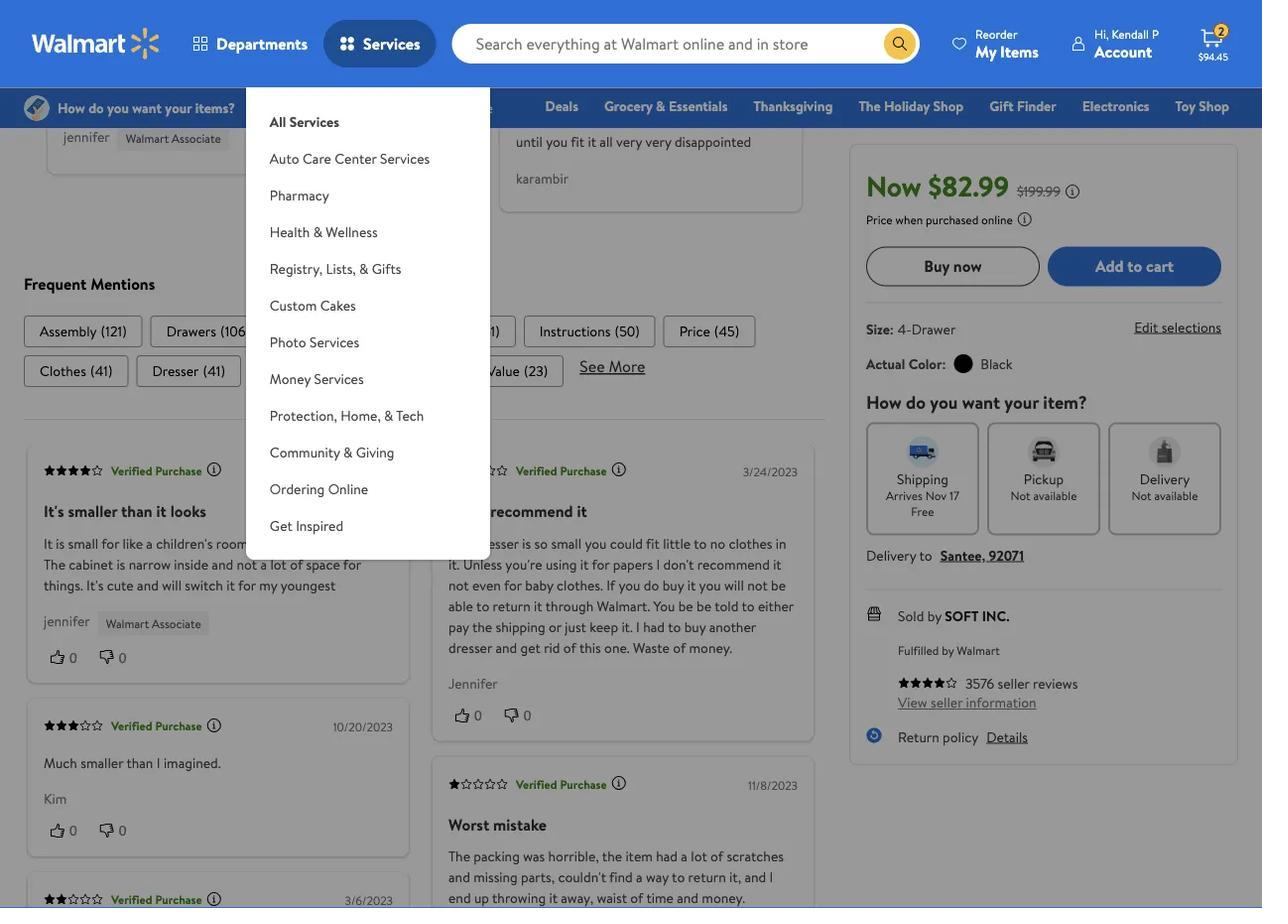 Task type: locate. For each thing, give the bounding box(es) containing it.
you left could at the bottom
[[585, 533, 607, 553]]

. down ordering online 'dropdown button'
[[388, 533, 391, 553]]

0 horizontal spatial clothes
[[647, 49, 691, 68]]

legal information image
[[1017, 211, 1033, 227]]

1 vertical spatial it.
[[622, 617, 633, 636]]

list item containing dresser
[[136, 355, 241, 387]]

1 horizontal spatial adults
[[349, 533, 384, 553]]

could
[[610, 533, 643, 553]]

be right you
[[679, 596, 694, 615]]

switch down "looks"
[[185, 575, 223, 594]]

shop right 'toy'
[[1199, 96, 1230, 116]]

1 vertical spatial than
[[126, 753, 153, 772]]

reviews
[[1034, 673, 1079, 693]]

don't inside don't buy it the drawers are too small for anything it doesn't fit clothes no toys no makeup its just to congested and small and i opened it fixed it which means too late to return and u cannot know the drawer size until you fit it all very very disappointed
[[516, 28, 550, 47]]

price left (45)
[[680, 321, 711, 341]]

1 horizontal spatial cute
[[279, 70, 306, 89]]

services for all services
[[290, 112, 340, 131]]

very down the know
[[646, 132, 672, 151]]

delivery inside delivery not available
[[1140, 469, 1191, 488]]

be left told
[[697, 596, 712, 615]]

toy shop home
[[867, 96, 1230, 143]]

0 vertical spatial it.
[[449, 554, 460, 573]]

space
[[158, 70, 192, 89], [306, 554, 340, 573]]

things. down the departments dropdown button
[[216, 70, 255, 89]]

community & giving
[[270, 442, 395, 462]]

now
[[954, 255, 983, 277]]

i down the scratches
[[770, 868, 774, 887]]

very right all
[[616, 132, 642, 151]]

0 vertical spatial switch
[[86, 90, 125, 110]]

1 very from the left
[[616, 132, 642, 151]]

shop up fashion link
[[934, 96, 964, 116]]

means
[[659, 90, 698, 110]]

return left 'it,'
[[689, 868, 726, 887]]

sturdiness button
[[341, 355, 463, 387]]

late
[[725, 90, 748, 110]]

list item down assembly (121)
[[24, 355, 129, 387]]

will down "looks"
[[162, 575, 182, 594]]

1 vertical spatial recommend
[[698, 554, 770, 573]]

very
[[616, 132, 642, 151], [646, 132, 672, 151]]

list item
[[24, 315, 143, 347], [151, 315, 266, 347], [524, 315, 656, 347], [664, 315, 756, 347], [24, 355, 129, 387], [136, 355, 241, 387], [249, 355, 333, 387], [471, 355, 564, 387]]

disappointed
[[675, 132, 752, 151]]

of down walmart image
[[142, 70, 155, 89]]

santee,
[[941, 545, 986, 565]]

edit selections button
[[1135, 317, 1222, 337]]

the right pay
[[472, 617, 493, 636]]

0 vertical spatial things.
[[216, 70, 255, 89]]

2 shop from the left
[[1199, 96, 1230, 116]]

kim
[[44, 789, 67, 809]]

smaller left "looks"
[[68, 500, 117, 522]]

than
[[121, 500, 153, 522], [126, 753, 153, 772]]

away,
[[561, 889, 594, 908]]

purchase for don't recommend it
[[560, 462, 607, 479]]

0 horizontal spatial be
[[679, 596, 694, 615]]

services button
[[324, 20, 436, 68]]

0 horizontal spatial adults
[[116, 49, 152, 68]]

Walmart Site-Wide search field
[[452, 24, 920, 64]]

0 horizontal spatial cabinet
[[69, 554, 113, 573]]

had up waste
[[643, 617, 665, 636]]

: down drawer
[[942, 354, 946, 374]]

lot left the scratches
[[691, 847, 708, 866]]

verified purchase
[[111, 462, 202, 479], [516, 462, 607, 479], [111, 717, 202, 734], [516, 775, 607, 792], [111, 891, 202, 908]]

(45)
[[715, 321, 740, 341]]

92071
[[989, 545, 1025, 565]]

than for i
[[126, 753, 153, 772]]

2 horizontal spatial fit
[[646, 533, 660, 553]]

1 vertical spatial return
[[493, 596, 531, 615]]

money. down 'it,'
[[702, 889, 746, 908]]

online
[[328, 479, 368, 498]]

0 horizontal spatial don't
[[449, 500, 487, 522]]

walmart
[[126, 130, 169, 147], [106, 615, 149, 632], [957, 642, 1001, 658]]

just right its at top
[[584, 70, 605, 89]]

2
[[1219, 23, 1225, 39]]

1 horizontal spatial teens
[[296, 533, 329, 553]]

1 horizontal spatial recommend
[[698, 554, 770, 573]]

1 horizontal spatial available
[[1155, 487, 1199, 504]]

the inside the packing was horrible, the item had a lot of scratches and missing parts, couldn't find a way to return it, and i end up throwing it away, waist of time and money.
[[449, 847, 471, 866]]

clothes inside this dresser is so small you could fit little to no clothes in it. unless you're using it for papers i don't recommend it not even for baby clothes. if you do buy it you will not be able to return it through walmart. you be be told to either pay the shipping or just keep it. i had to buy another dresser and get rid of this one. waste of money.
[[729, 533, 773, 553]]

seller right 3576
[[998, 673, 1030, 693]]

inside down "looks"
[[174, 554, 208, 573]]

2 horizontal spatial will
[[725, 575, 744, 594]]

money. inside this dresser is so small you could fit little to no clothes in it. unless you're using it for papers i don't recommend it not even for baby clothes. if you do buy it you will not be able to return it through walmart. you be be told to either pay the shipping or just keep it. i had to buy another dresser and get rid of this one. waste of money.
[[689, 637, 733, 657]]

0 horizontal spatial (41)
[[90, 361, 113, 380]]

(41) right the clothes
[[90, 361, 113, 380]]

0 horizontal spatial not
[[1011, 487, 1031, 504]]

clothes.
[[557, 575, 603, 594]]

just inside don't buy it the drawers are too small for anything it doesn't fit clothes no toys no makeup its just to congested and small and i opened it fixed it which means too late to return and u cannot know the drawer size until you fit it all very very disappointed
[[584, 70, 605, 89]]

size inside see more list
[[265, 361, 288, 380]]

little
[[663, 533, 691, 553]]

return inside don't buy it the drawers are too small for anything it doesn't fit clothes no toys no makeup its just to congested and small and i opened it fixed it which means too late to return and u cannot know the drawer size until you fit it all very very disappointed
[[516, 111, 554, 131]]

sturdiness list item
[[341, 355, 463, 387]]

2 horizontal spatial it's
[[259, 70, 276, 89]]

by right sold at the bottom of page
[[928, 606, 942, 626]]

1 vertical spatial just
[[565, 617, 587, 636]]

1 horizontal spatial lot
[[270, 554, 287, 573]]

1 (41) from the left
[[90, 361, 113, 380]]

list item down (61)
[[471, 355, 564, 387]]

price inside list item
[[680, 321, 711, 341]]

will
[[64, 90, 83, 110], [162, 575, 182, 594], [725, 575, 744, 594]]

not for delivery
[[1132, 487, 1152, 504]]

space down the departments dropdown button
[[158, 70, 192, 89]]

1 horizontal spatial not
[[1132, 487, 1152, 504]]

dresser down pay
[[449, 637, 492, 657]]

to down you
[[668, 617, 681, 636]]

care
[[303, 148, 332, 168]]

had up way
[[656, 847, 678, 866]]

congested
[[625, 70, 687, 89]]

0 horizontal spatial price
[[680, 321, 711, 341]]

narrow
[[246, 49, 288, 68], [129, 554, 171, 573]]

home link
[[858, 123, 913, 144]]

like down it's smaller than it looks
[[123, 533, 143, 553]]

appearance button
[[274, 315, 407, 347]]

not inside delivery not available
[[1132, 487, 1152, 504]]

youngest down the departments dropdown button
[[182, 90, 237, 110]]

2 very from the left
[[646, 132, 672, 151]]

throwing
[[492, 889, 546, 908]]

1 horizontal spatial inside
[[291, 49, 326, 68]]

switch down walmart image
[[86, 90, 125, 110]]

available inside pickup not available
[[1034, 487, 1078, 504]]

had inside the packing was horrible, the item had a lot of scratches and missing parts, couldn't find a way to return it, and i end up throwing it away, waist of time and money.
[[656, 847, 678, 866]]

list item up clothes (41)
[[24, 315, 143, 347]]

0 horizontal spatial :
[[890, 319, 894, 338]]

registry, lists, & gifts
[[270, 259, 401, 278]]

. left the departments dropdown button
[[155, 49, 158, 68]]

it.
[[449, 554, 460, 573], [622, 617, 633, 636]]

too up drawer at the right of page
[[701, 90, 722, 110]]

1 vertical spatial fit
[[571, 132, 585, 151]]

1 vertical spatial switch
[[185, 575, 223, 594]]

size left 4-
[[867, 319, 890, 338]]

intent image for delivery image
[[1150, 436, 1181, 468]]

cute up all services
[[279, 70, 306, 89]]

2 vertical spatial lot
[[691, 847, 708, 866]]

buy up anything
[[553, 28, 574, 47]]

0 vertical spatial associate
[[172, 130, 221, 147]]

list item down photo
[[249, 355, 333, 387]]

cute
[[279, 70, 306, 89], [107, 575, 134, 594]]

the holiday shop link
[[850, 95, 973, 117]]

don't for don't recommend it
[[449, 500, 487, 522]]

0 vertical spatial adults
[[116, 49, 152, 68]]

clothes left in
[[729, 533, 773, 553]]

inspired
[[296, 516, 344, 535]]

0 vertical spatial by
[[928, 606, 942, 626]]

&
[[656, 96, 666, 116], [313, 222, 323, 241], [359, 259, 369, 278], [384, 406, 394, 425], [344, 442, 353, 462]]

was
[[523, 847, 545, 866]]

1 horizontal spatial no
[[711, 533, 726, 553]]

you left want
[[931, 389, 958, 414]]

to left cart
[[1128, 255, 1143, 277]]

0 vertical spatial than
[[121, 500, 153, 522]]

services for photo services
[[310, 332, 360, 351]]

services inside "popup button"
[[363, 33, 421, 55]]

buy now button
[[867, 246, 1040, 286]]

by for fulfilled
[[942, 642, 954, 658]]

know
[[638, 111, 670, 131]]

available down intent image for pickup at the right of page
[[1034, 487, 1078, 504]]

i inside the packing was horrible, the item had a lot of scratches and missing parts, couldn't find a way to return it, and i end up throwing it away, waist of time and money.
[[770, 868, 774, 887]]

add to cart
[[1096, 255, 1175, 277]]

1 horizontal spatial cabinet
[[186, 49, 230, 68]]

price left when
[[867, 211, 893, 228]]

$94.45
[[1199, 50, 1229, 63]]

0 vertical spatial don't
[[516, 28, 550, 47]]

see more button
[[580, 355, 646, 377]]

list item containing price
[[664, 315, 756, 347]]

2 not from the left
[[1132, 487, 1152, 504]]

sold
[[898, 606, 925, 626]]

had
[[643, 617, 665, 636], [656, 847, 678, 866]]

told
[[715, 596, 739, 615]]

photo services
[[270, 332, 360, 351]]

it. down walmart.
[[622, 617, 633, 636]]

1 vertical spatial had
[[656, 847, 678, 866]]

1 horizontal spatial clothes
[[729, 533, 773, 553]]

1 horizontal spatial delivery
[[1140, 469, 1191, 488]]

if
[[607, 575, 616, 594]]

don't for don't buy it the drawers are too small for anything it doesn't fit clothes no toys no makeup its just to congested and small and i opened it fixed it which means too late to return and u cannot know the drawer size until you fit it all very very disappointed
[[516, 28, 550, 47]]

seller down 3.8862 stars out of 5, based on 3576 seller reviews element
[[931, 693, 963, 712]]

0 horizontal spatial it's
[[44, 500, 64, 522]]

1 shop from the left
[[934, 96, 964, 116]]

return
[[516, 111, 554, 131], [493, 596, 531, 615], [689, 868, 726, 887]]

list item down drawers
[[136, 355, 241, 387]]

recommend inside this dresser is so small you could fit little to no clothes in it. unless you're using it for papers i don't recommend it not even for baby clothes. if you do buy it you will not be able to return it through walmart. you be be told to either pay the shipping or just keep it. i had to buy another dresser and get rid of this one. waste of money.
[[698, 554, 770, 573]]

(23)
[[524, 361, 548, 380]]

frequent mentions
[[24, 272, 155, 294]]

mistake
[[493, 814, 547, 835]]

list item containing value
[[471, 355, 564, 387]]

list
[[24, 315, 826, 347]]

to down doesn't
[[608, 70, 621, 89]]

registry
[[1001, 124, 1052, 143]]

0 horizontal spatial seller
[[931, 693, 963, 712]]

find
[[610, 868, 633, 887]]

lot down get
[[270, 554, 287, 573]]

0 vertical spatial price
[[867, 211, 893, 228]]

verified
[[111, 462, 152, 479], [516, 462, 557, 479], [111, 717, 152, 734], [516, 775, 557, 792], [111, 891, 152, 908]]

0 vertical spatial lot
[[122, 70, 138, 89]]

& for giving
[[344, 442, 353, 462]]

2 vertical spatial return
[[689, 868, 726, 887]]

will up told
[[725, 575, 744, 594]]

not down "intent image for delivery"
[[1132, 487, 1152, 504]]

don't up anything
[[516, 28, 550, 47]]

1 vertical spatial it
[[44, 533, 53, 553]]

or inside this dresser is so small you could fit little to no clothes in it. unless you're using it for papers i don't recommend it not even for baby clothes. if you do buy it you will not be able to return it through walmart. you be be told to either pay the shipping or just keep it. i had to buy another dresser and get rid of this one. waste of money.
[[549, 617, 562, 636]]

1 vertical spatial or
[[333, 533, 345, 553]]

do
[[906, 389, 926, 414], [644, 575, 660, 594]]

no left toys
[[694, 49, 709, 68]]

0 vertical spatial it
[[64, 28, 72, 47]]

add to cart button
[[1048, 246, 1222, 286]]

custom cakes
[[270, 295, 356, 315]]

one debit
[[1078, 124, 1145, 143]]

1 vertical spatial buy
[[663, 575, 684, 594]]

Search search field
[[452, 24, 920, 64]]

list item containing clothes
[[24, 355, 129, 387]]

return inside the packing was horrible, the item had a lot of scratches and missing parts, couldn't find a way to return it, and i end up throwing it away, waist of time and money.
[[689, 868, 726, 887]]

all services
[[270, 112, 340, 131]]

2 (41) from the left
[[203, 361, 225, 380]]

0 horizontal spatial .
[[155, 49, 158, 68]]

price (45)
[[680, 321, 740, 341]]

not inside pickup not available
[[1011, 487, 1031, 504]]

1 horizontal spatial be
[[697, 596, 712, 615]]

the inside the packing was horrible, the item had a lot of scratches and missing parts, couldn't find a way to return it, and i end up throwing it away, waist of time and money.
[[602, 847, 623, 866]]

no right toys
[[741, 49, 756, 68]]

waste
[[633, 637, 670, 657]]

delivery down the free
[[867, 545, 917, 565]]

0 horizontal spatial fit
[[571, 132, 585, 151]]

all
[[600, 132, 613, 151]]

don't up this
[[449, 500, 487, 522]]

will inside this dresser is so small you could fit little to no clothes in it. unless you're using it for papers i don't recommend it not even for baby clothes. if you do buy it you will not be able to return it through walmart. you be be told to either pay the shipping or just keep it. i had to buy another dresser and get rid of this one. waste of money.
[[725, 575, 744, 594]]

learn more about strikethrough prices image
[[1065, 183, 1081, 199]]

1 not from the left
[[1011, 487, 1031, 504]]

0 vertical spatial space
[[158, 70, 192, 89]]

1 vertical spatial walmart associate
[[106, 615, 201, 632]]

walmart+
[[1171, 124, 1230, 143]]

assembly (121)
[[40, 321, 127, 341]]

1 horizontal spatial shop
[[1199, 96, 1230, 116]]

packing
[[474, 847, 520, 866]]

0 horizontal spatial teens
[[64, 49, 97, 68]]

1 vertical spatial don't
[[449, 500, 487, 522]]

(41) for clothes (41)
[[90, 361, 113, 380]]

0 horizontal spatial shop
[[934, 96, 964, 116]]

finder
[[1018, 96, 1057, 116]]

space down inspired
[[306, 554, 340, 573]]

1 vertical spatial .
[[388, 533, 391, 553]]

community & giving button
[[246, 434, 490, 471]]

2 vertical spatial fit
[[646, 533, 660, 553]]

shop inside "link"
[[934, 96, 964, 116]]

0 horizontal spatial narrow
[[129, 554, 171, 573]]

1 vertical spatial jennifer
[[44, 611, 90, 631]]

inside up all services
[[291, 49, 326, 68]]

get
[[270, 516, 293, 535]]

1 vertical spatial smaller
[[81, 753, 123, 772]]

cart
[[1147, 255, 1175, 277]]

instructions (50)
[[540, 321, 640, 341]]

verified purchase for worst mistake
[[516, 775, 607, 792]]

1 vertical spatial dresser
[[449, 637, 492, 657]]

not down intent image for pickup at the right of page
[[1011, 487, 1031, 504]]

buy left another
[[685, 617, 706, 636]]

list item up see
[[524, 315, 656, 347]]

delivery not available
[[1132, 469, 1199, 504]]

recommend
[[491, 500, 573, 522], [698, 554, 770, 573]]

recommend up so
[[491, 500, 573, 522]]

0 vertical spatial smaller
[[68, 500, 117, 522]]

list item up dresser (41)
[[151, 315, 266, 347]]

looks
[[170, 500, 206, 522]]

to right told
[[742, 596, 755, 615]]

return inside this dresser is so small you could fit little to no clothes in it. unless you're using it for papers i don't recommend it not even for baby clothes. if you do buy it you will not be able to return it through walmart. you be be told to either pay the shipping or just keep it. i had to buy another dresser and get rid of this one. waste of money.
[[493, 596, 531, 615]]

of left the scratches
[[711, 847, 724, 866]]

: left 4-
[[890, 319, 894, 338]]

when
[[896, 211, 923, 228]]

and
[[64, 70, 85, 89], [309, 70, 331, 89], [691, 70, 712, 89], [749, 70, 771, 89], [557, 111, 579, 131], [212, 554, 233, 573], [137, 575, 159, 594], [496, 637, 517, 657], [449, 868, 470, 887], [745, 868, 767, 887], [677, 889, 699, 908]]

do right how
[[906, 389, 926, 414]]

intent image for pickup image
[[1028, 436, 1060, 468]]

p
[[1152, 25, 1160, 42]]

money. down another
[[689, 637, 733, 657]]

0 horizontal spatial or
[[100, 49, 113, 68]]

gift finder link
[[981, 95, 1066, 117]]

available for pickup
[[1034, 487, 1078, 504]]

through
[[546, 596, 594, 615]]

than left "looks"
[[121, 500, 153, 522]]

will down walmart image
[[64, 90, 83, 110]]

1 horizontal spatial (41)
[[203, 361, 225, 380]]

price for price when purchased online
[[867, 211, 893, 228]]

just down through
[[565, 617, 587, 636]]

dresser up unless on the left bottom of page
[[475, 533, 519, 553]]

1 available from the left
[[1034, 487, 1078, 504]]

2 horizontal spatial no
[[741, 49, 756, 68]]

recommend up told
[[698, 554, 770, 573]]

view seller information
[[898, 693, 1037, 712]]

2 vertical spatial or
[[549, 617, 562, 636]]

0 vertical spatial return
[[516, 111, 554, 131]]

1 horizontal spatial narrow
[[246, 49, 288, 68]]

no right little at the right of page
[[711, 533, 726, 553]]

my down walmart image
[[161, 90, 179, 110]]

return down opened
[[516, 111, 554, 131]]

horrible,
[[549, 847, 599, 866]]

by
[[928, 606, 942, 626], [942, 642, 954, 658]]

0 vertical spatial just
[[584, 70, 605, 89]]

size
[[867, 319, 890, 338], [265, 361, 288, 380]]

verified for don't
[[516, 462, 557, 479]]

available inside delivery not available
[[1155, 487, 1199, 504]]

fit left little at the right of page
[[646, 533, 660, 553]]

2 available from the left
[[1155, 487, 1199, 504]]

is inside this dresser is so small you could fit little to no clothes in it. unless you're using it for papers i don't recommend it not even for baby clothes. if you do buy it you will not be able to return it through walmart. you be be told to either pay the shipping or just keep it. i had to buy another dresser and get rid of this one. waste of money.
[[522, 533, 531, 553]]

2 horizontal spatial lot
[[691, 847, 708, 866]]

1 vertical spatial do
[[644, 575, 660, 594]]

lot inside the packing was horrible, the item had a lot of scratches and missing parts, couldn't find a way to return it, and i end up throwing it away, waist of time and money.
[[691, 847, 708, 866]]

the down worst
[[449, 847, 471, 866]]

& for wellness
[[313, 222, 323, 241]]

9/24/2023
[[338, 463, 393, 480]]

for inside don't buy it the drawers are too small for anything it doesn't fit clothes no toys no makeup its just to congested and small and i opened it fixed it which means too late to return and u cannot know the drawer size until you fit it all very very disappointed
[[743, 28, 761, 47]]

purchase
[[155, 462, 202, 479], [560, 462, 607, 479], [155, 717, 202, 734], [560, 775, 607, 792], [155, 891, 202, 908]]

0 vertical spatial buy
[[553, 28, 574, 47]]

0 vertical spatial size
[[867, 319, 890, 338]]

scratches
[[727, 847, 784, 866]]

money. inside the packing was horrible, the item had a lot of scratches and missing parts, couldn't find a way to return it, and i end up throwing it away, waist of time and money.
[[702, 889, 746, 908]]

registry,
[[270, 259, 323, 278]]

do up you
[[644, 575, 660, 594]]

walmart image
[[32, 28, 161, 60]]

0 vertical spatial money.
[[689, 637, 733, 657]]

list item right (50)
[[664, 315, 756, 347]]

auto care center services button
[[246, 140, 490, 177]]

of right rid
[[564, 637, 577, 657]]

0 horizontal spatial very
[[616, 132, 642, 151]]

the inside "link"
[[859, 96, 881, 116]]

delivery down "intent image for delivery"
[[1140, 469, 1191, 488]]

0 vertical spatial cute
[[279, 70, 306, 89]]

be up either at the bottom right
[[771, 575, 786, 594]]

it is small for like a children's room not for teens or adults . the cabinet is narrow inside and not a lot of space for things. it's cute and will switch it for my youngest up all
[[64, 28, 331, 110]]

than left imagined.
[[126, 753, 153, 772]]

0 horizontal spatial space
[[158, 70, 192, 89]]

0 horizontal spatial by
[[928, 606, 942, 626]]

you right until
[[546, 132, 568, 151]]

list item containing size
[[249, 355, 333, 387]]

not for pickup
[[1011, 487, 1031, 504]]

inc.
[[982, 606, 1010, 626]]

do inside this dresser is so small you could fit little to no clothes in it. unless you're using it for papers i don't recommend it not even for baby clothes. if you do buy it you will not be able to return it through walmart. you be be told to either pay the shipping or just keep it. i had to buy another dresser and get rid of this one. waste of money.
[[644, 575, 660, 594]]

fit down u
[[571, 132, 585, 151]]

lists,
[[326, 259, 356, 278]]



Task type: vqa. For each thing, say whether or not it's contained in the screenshot.


Task type: describe. For each thing, give the bounding box(es) containing it.
cannot
[[593, 111, 635, 131]]

buy
[[925, 255, 950, 277]]

return
[[898, 727, 940, 746]]

(61) button
[[415, 315, 516, 347]]

price for price (45)
[[680, 321, 711, 341]]

1 horizontal spatial things.
[[216, 70, 255, 89]]

don't buy it the drawers are too small for anything it doesn't fit clothes no toys no makeup its just to congested and small and i opened it fixed it which means too late to return and u cannot know the drawer size until you fit it all very very disappointed
[[516, 28, 778, 151]]

fashion link
[[921, 123, 985, 144]]

1 vertical spatial my
[[259, 575, 277, 594]]

0 vertical spatial children's
[[176, 28, 233, 47]]

it inside the packing was horrible, the item had a lot of scratches and missing parts, couldn't find a way to return it, and i end up throwing it away, waist of time and money.
[[549, 889, 558, 908]]

to down even
[[477, 596, 490, 615]]

1 vertical spatial it is small for like a children's room not for teens or adults . the cabinet is narrow inside and not a lot of space for things. it's cute and will switch it for my youngest
[[44, 533, 391, 594]]

seller for 3576
[[998, 673, 1030, 693]]

color
[[909, 354, 942, 374]]

services for money services
[[314, 369, 364, 388]]

0 horizontal spatial it.
[[449, 554, 460, 573]]

it,
[[730, 868, 742, 887]]

(61) list item
[[415, 315, 516, 347]]

appearance list item
[[274, 315, 407, 347]]

0 vertical spatial dresser
[[475, 533, 519, 553]]

& for essentials
[[656, 96, 666, 116]]

fashion
[[930, 124, 976, 143]]

3/24/2023
[[743, 463, 798, 480]]

photo services button
[[246, 324, 490, 360]]

0 horizontal spatial my
[[161, 90, 179, 110]]

than for it
[[121, 500, 153, 522]]

i left imagined.
[[157, 753, 160, 772]]

1 horizontal spatial youngest
[[281, 575, 336, 594]]

to right late
[[751, 90, 764, 110]]

how
[[867, 389, 902, 414]]

get inspired button
[[246, 507, 490, 544]]

grocery & essentials link
[[596, 95, 737, 117]]

which
[[621, 90, 656, 110]]

custom
[[270, 295, 317, 315]]

rid
[[544, 637, 560, 657]]

1 horizontal spatial do
[[906, 389, 926, 414]]

drawer
[[696, 111, 737, 131]]

0 vertical spatial narrow
[[246, 49, 288, 68]]

0 vertical spatial it's
[[259, 70, 276, 89]]

0 horizontal spatial no
[[694, 49, 709, 68]]

shipping
[[898, 469, 949, 488]]

purchase for it's smaller than it looks
[[155, 462, 202, 479]]

departments button
[[177, 20, 324, 68]]

0 horizontal spatial inside
[[174, 554, 208, 573]]

now
[[867, 166, 922, 205]]

1 vertical spatial walmart
[[106, 615, 149, 632]]

2 horizontal spatial be
[[771, 575, 786, 594]]

santee, 92071 button
[[941, 545, 1025, 565]]

to left santee,
[[920, 545, 933, 565]]

(41) for dresser (41)
[[203, 361, 225, 380]]

0 vertical spatial teens
[[64, 49, 97, 68]]

worst
[[449, 814, 490, 835]]

1 horizontal spatial it.
[[622, 617, 633, 636]]

the up doesn't
[[589, 28, 609, 47]]

verified for worst
[[516, 775, 557, 792]]

photo
[[270, 332, 306, 351]]

you
[[654, 596, 675, 615]]

0 vertical spatial it is small for like a children's room not for teens or adults . the cabinet is narrow inside and not a lot of space for things. it's cute and will switch it for my youngest
[[64, 28, 331, 110]]

ordering online button
[[246, 471, 490, 507]]

doesn't
[[583, 49, 627, 68]]

the holiday shop
[[859, 96, 964, 116]]

verified purchase for don't recommend it
[[516, 462, 607, 479]]

edit selections
[[1135, 317, 1222, 337]]

0 vertical spatial too
[[685, 28, 706, 47]]

$82.99
[[929, 166, 1010, 205]]

0 vertical spatial like
[[143, 28, 163, 47]]

buy inside don't buy it the drawers are too small for anything it doesn't fit clothes no toys no makeup its just to congested and small and i opened it fixed it which means too late to return and u cannot know the drawer size until you fit it all very very disappointed
[[553, 28, 574, 47]]

0 horizontal spatial it
[[44, 533, 53, 553]]

until
[[516, 132, 543, 151]]

and inside this dresser is so small you could fit little to no clothes in it. unless you're using it for papers i don't recommend it not even for baby clothes. if you do buy it you will not be able to return it through walmart. you be be told to either pay the shipping or just keep it. i had to buy another dresser and get rid of this one. waste of money.
[[496, 637, 517, 657]]

intent image for shipping image
[[907, 436, 939, 468]]

of left time
[[631, 889, 644, 908]]

price when purchased online
[[867, 211, 1013, 228]]

size
[[741, 111, 763, 131]]

auto care center services
[[270, 148, 430, 168]]

1 vertical spatial adults
[[349, 533, 384, 553]]

of right waste
[[673, 637, 686, 657]]

keep
[[590, 617, 619, 636]]

actual color :
[[867, 354, 946, 374]]

departments
[[216, 33, 308, 55]]

of down get inspired
[[290, 554, 303, 573]]

0 vertical spatial jennifer
[[64, 127, 110, 146]]

list containing assembly
[[24, 315, 826, 347]]

policy
[[943, 727, 979, 746]]

shipping
[[496, 617, 546, 636]]

toy
[[1176, 96, 1196, 116]]

registry, lists, & gifts button
[[246, 250, 490, 287]]

see more list
[[24, 355, 826, 387]]

edit
[[1135, 317, 1159, 337]]

able
[[449, 596, 473, 615]]

1 vertical spatial associate
[[152, 615, 201, 632]]

now $82.99
[[867, 166, 1010, 205]]

to right little at the right of page
[[694, 533, 707, 553]]

search icon image
[[893, 36, 908, 52]]

my
[[976, 40, 997, 62]]

debit
[[1111, 124, 1145, 143]]

shop inside toy shop home
[[1199, 96, 1230, 116]]

the inside this dresser is so small you could fit little to no clothes in it. unless you're using it for papers i don't recommend it not even for baby clothes. if you do buy it you will not be able to return it through walmart. you be be told to either pay the shipping or just keep it. i had to buy another dresser and get rid of this one. waste of money.
[[472, 617, 493, 636]]

reorder my items
[[976, 25, 1039, 62]]

clothes inside don't buy it the drawers are too small for anything it doesn't fit clothes no toys no makeup its just to congested and small and i opened it fixed it which means too late to return and u cannot know the drawer size until you fit it all very very disappointed
[[647, 49, 691, 68]]

to inside the packing was horrible, the item had a lot of scratches and missing parts, couldn't find a way to return it, and i end up throwing it away, waist of time and money.
[[672, 868, 685, 887]]

size for size (38)
[[265, 361, 288, 380]]

0 vertical spatial room
[[236, 28, 268, 47]]

0 vertical spatial walmart
[[126, 130, 169, 147]]

0 horizontal spatial lot
[[122, 70, 138, 89]]

0 vertical spatial inside
[[291, 49, 326, 68]]

no inside this dresser is so small you could fit little to no clothes in it. unless you're using it for papers i don't recommend it not even for baby clothes. if you do buy it you will not be able to return it through walmart. you be be told to either pay the shipping or just keep it. i had to buy another dresser and get rid of this one. waste of money.
[[711, 533, 726, 553]]

purchase for worst mistake
[[560, 775, 607, 792]]

2 vertical spatial buy
[[685, 617, 706, 636]]

0 vertical spatial or
[[100, 49, 113, 68]]

pharmacy button
[[246, 177, 490, 213]]

1 vertical spatial cute
[[107, 575, 134, 594]]

imagined.
[[164, 753, 221, 772]]

0 vertical spatial .
[[155, 49, 158, 68]]

drawers
[[613, 28, 660, 47]]

are
[[663, 28, 682, 47]]

0 vertical spatial fit
[[630, 49, 644, 68]]

free
[[912, 503, 935, 520]]

money services button
[[246, 360, 490, 397]]

the left departments
[[161, 49, 183, 68]]

0 vertical spatial :
[[890, 319, 894, 338]]

kendall
[[1112, 25, 1150, 42]]

11/8/2023
[[749, 777, 798, 794]]

value
[[487, 361, 520, 380]]

1 vertical spatial like
[[123, 533, 143, 553]]

either
[[758, 596, 794, 615]]

1 vertical spatial too
[[701, 90, 722, 110]]

1 vertical spatial children's
[[156, 533, 213, 553]]

1 vertical spatial cabinet
[[69, 554, 113, 573]]

by for sold
[[928, 606, 942, 626]]

frequent
[[24, 272, 87, 294]]

0 horizontal spatial will
[[64, 90, 83, 110]]

smaller for much
[[81, 753, 123, 772]]

karambir
[[516, 168, 569, 188]]

list item containing assembly
[[24, 315, 143, 347]]

walmart.
[[597, 596, 650, 615]]

you inside don't buy it the drawers are too small for anything it doesn't fit clothes no toys no makeup its just to congested and small and i opened it fixed it which means too late to return and u cannot know the drawer size until you fit it all very very disappointed
[[546, 132, 568, 151]]

to inside button
[[1128, 255, 1143, 277]]

17
[[950, 487, 960, 504]]

deals link
[[537, 95, 588, 117]]

verified purchase for it's smaller than it looks
[[111, 462, 202, 479]]

don't recommend it
[[449, 500, 587, 522]]

available for delivery
[[1155, 487, 1199, 504]]

seller for view
[[931, 693, 963, 712]]

the down the means
[[673, 111, 693, 131]]

1 horizontal spatial it
[[64, 28, 72, 47]]

the down it's smaller than it looks
[[44, 554, 66, 573]]

0 horizontal spatial youngest
[[182, 90, 237, 110]]

don't
[[664, 554, 694, 573]]

all
[[270, 112, 286, 131]]

0 horizontal spatial switch
[[86, 90, 125, 110]]

1 horizontal spatial or
[[333, 533, 345, 553]]

view
[[898, 693, 928, 712]]

1 vertical spatial lot
[[270, 554, 287, 573]]

delivery for to
[[867, 545, 917, 565]]

verified for it's
[[111, 462, 152, 479]]

2 vertical spatial walmart
[[957, 642, 1001, 658]]

using
[[546, 554, 577, 573]]

health
[[270, 222, 310, 241]]

0 vertical spatial walmart associate
[[126, 130, 221, 147]]

1 horizontal spatial space
[[306, 554, 340, 573]]

even
[[473, 575, 501, 594]]

list item containing drawers
[[151, 315, 266, 347]]

registry link
[[992, 123, 1061, 144]]

opened
[[516, 90, 561, 110]]

grocery & essentials
[[605, 96, 728, 116]]

had inside this dresser is so small you could fit little to no clothes in it. unless you're using it for papers i don't recommend it not even for baby clothes. if you do buy it you will not be able to return it through walmart. you be be told to either pay the shipping or just keep it. i had to buy another dresser and get rid of this one. waste of money.
[[643, 617, 665, 636]]

small inside this dresser is so small you could fit little to no clothes in it. unless you're using it for papers i don't recommend it not even for baby clothes. if you do buy it you will not be able to return it through walmart. you be be told to either pay the shipping or just keep it. i had to buy another dresser and get rid of this one. waste of money.
[[551, 533, 582, 553]]

1 horizontal spatial it's
[[86, 575, 104, 594]]

i up waste
[[636, 617, 640, 636]]

0 vertical spatial cabinet
[[186, 49, 230, 68]]

size for size : 4-drawer
[[867, 319, 890, 338]]

giving
[[356, 442, 395, 462]]

i left the don't
[[657, 554, 660, 573]]

one debit link
[[1069, 123, 1154, 144]]

1 horizontal spatial will
[[162, 575, 182, 594]]

items
[[1001, 40, 1039, 62]]

home,
[[341, 406, 381, 425]]

custom cakes button
[[246, 287, 490, 324]]

list item containing instructions
[[524, 315, 656, 347]]

3.8862 stars out of 5, based on 3576 seller reviews element
[[898, 676, 958, 688]]

time
[[647, 889, 674, 908]]

just inside this dresser is so small you could fit little to no clothes in it. unless you're using it for papers i don't recommend it not even for baby clothes. if you do buy it you will not be able to return it through walmart. you be be told to either pay the shipping or just keep it. i had to buy another dresser and get rid of this one. waste of money.
[[565, 617, 587, 636]]

ordering online
[[270, 479, 368, 498]]

reorder
[[976, 25, 1018, 42]]

1 vertical spatial narrow
[[129, 554, 171, 573]]

fit inside this dresser is so small you could fit little to no clothes in it. unless you're using it for papers i don't recommend it not even for baby clothes. if you do buy it you will not be able to return it through walmart. you be be told to either pay the shipping or just keep it. i had to buy another dresser and get rid of this one. waste of money.
[[646, 533, 660, 553]]

1 horizontal spatial switch
[[185, 575, 223, 594]]

$199.99
[[1017, 181, 1061, 201]]

missing
[[474, 868, 518, 887]]

smaller for it's
[[68, 500, 117, 522]]

1 horizontal spatial :
[[942, 354, 946, 374]]

0 horizontal spatial recommend
[[491, 500, 573, 522]]

1 vertical spatial room
[[216, 533, 248, 553]]

delivery for not
[[1140, 469, 1191, 488]]

you up told
[[699, 575, 721, 594]]

arrives
[[887, 487, 923, 504]]

much
[[44, 753, 77, 772]]

buy now
[[925, 255, 983, 277]]

(121)
[[101, 321, 127, 341]]

1 vertical spatial things.
[[44, 575, 83, 594]]

pickup not available
[[1011, 469, 1078, 504]]

gift finder
[[990, 96, 1057, 116]]

you right if
[[619, 575, 641, 594]]



